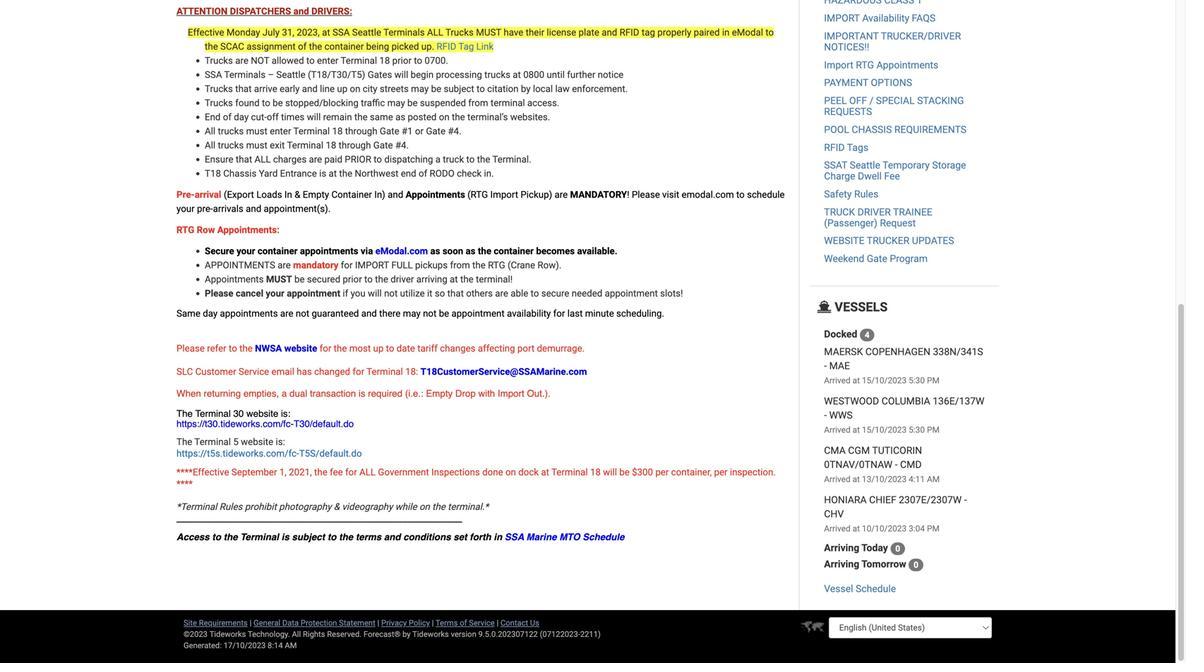 Task type: locate. For each thing, give the bounding box(es) containing it.
1 horizontal spatial prior
[[392, 55, 412, 66]]

government
[[378, 467, 429, 478]]

terminal down being
[[341, 55, 377, 66]]

import rtg appointments link
[[824, 59, 938, 71]]

at right 2023,
[[322, 27, 330, 38]]

to inside effective monday july 31, 2023, at ssa seattle terminals all trucks must have their license plate and rfid tag properly paired in emodal to the scac assignment of the container being picked up.
[[765, 27, 774, 38]]

terminal inside the terminal 30 website is: https://t30.tideworks.com/fc-t30/default.do
[[195, 408, 231, 419]]

enforcement.
[[572, 83, 628, 95]]

1 vertical spatial empty
[[426, 388, 453, 399]]

2 5:30 from the top
[[909, 425, 925, 435]]

2 vertical spatial rfid
[[824, 142, 845, 153]]

to right emodal
[[765, 27, 774, 38]]

that up found
[[235, 83, 252, 95]]

1 horizontal spatial subject
[[444, 83, 474, 95]]

/ for maersk copenhagen 338n / 341s - mae arrived at 15/10/2023 5:30 pm
[[957, 346, 961, 358]]

statement
[[339, 619, 375, 628]]

set
[[453, 532, 467, 543]]

0 horizontal spatial &
[[295, 189, 300, 200]]

appointments up options
[[876, 59, 938, 71]]

effective
[[188, 27, 224, 38]]

faqs
[[912, 12, 936, 24]]

2 horizontal spatial as
[[466, 246, 475, 257]]

times
[[281, 112, 304, 123]]

0 up the tomorrow
[[895, 544, 900, 554]]

rfid up 0700.
[[437, 41, 456, 52]]

/ inside maersk copenhagen 338n / 341s - mae arrived at 15/10/2023 5:30 pm
[[957, 346, 961, 358]]

import inside import availability faqs important trucker/driver notices!! import rtg appointments payment options peel off / special stacking requests pool chassis requirements rfid tags ssat seattle temporary storage charge dwell fee safety rules truck driver trainee (passenger) request website trucker updates weekend gate program
[[824, 59, 853, 71]]

2 vertical spatial appointments
[[205, 274, 264, 285]]

through up prior
[[339, 140, 371, 151]]

/ inside westwood columbia 136e / 137w - wws arrived at 15/10/2023 5:30 pm
[[955, 396, 959, 407]]

at left the 10/10/2023
[[853, 524, 860, 534]]

requirements
[[199, 619, 248, 628]]

others
[[466, 288, 493, 299]]

1 horizontal spatial ssa
[[333, 27, 350, 38]]

3 arrived from the top
[[824, 475, 850, 484]]

on right while
[[419, 502, 430, 513]]

terminal down returning
[[195, 408, 231, 419]]

0 vertical spatial a
[[435, 154, 441, 165]]

may down utilize
[[403, 308, 421, 319]]

appointments up mandatory
[[300, 246, 358, 257]]

1 vertical spatial pm
[[927, 425, 940, 435]]

to right access
[[212, 532, 221, 543]]

2021,
[[289, 467, 312, 478]]

2 arrived from the top
[[824, 425, 850, 435]]

streets
[[380, 83, 409, 95]]

1 vertical spatial must
[[246, 140, 267, 151]]

site
[[184, 619, 197, 628]]

arriving up vessel
[[824, 559, 859, 570]]

1 vertical spatial is:
[[276, 437, 285, 448]]

service
[[239, 366, 269, 378], [469, 619, 495, 628]]

from down soon
[[450, 260, 470, 271]]

honiara chief 2307e / 2307w
[[824, 494, 962, 506]]

seattle inside trucks are not allowed to enter terminal 18 prior to 0700. ssa terminals – seattle (t18/t30/t5) gates will begin processing trucks at 0800 until further notice trucks that arrive early and line up on city streets may be subject to citation by local law enforcement. trucks found to be stopped/blocking traffic may be suspended from terminal access. end of day cut-off times will remain the same as posted on the terminal's websites. all trucks must enter terminal 18 through gate #1 or gate #4. all trucks must exit terminal 18 through gate #4. ensure that all charges are paid prior to dispatching a truck to the terminal. t18 chassis yard entrance is at the northwest end of rodo check in.
[[276, 69, 305, 80]]

arrived down mae
[[824, 376, 850, 386]]

at right dock on the bottom left
[[541, 467, 549, 478]]

reserved.
[[327, 630, 362, 639]]

subject down processing
[[444, 83, 474, 95]]

0 horizontal spatial appointment
[[287, 288, 340, 299]]

2 per from the left
[[714, 467, 728, 478]]

2 pm from the top
[[927, 425, 940, 435]]

subject inside trucks are not allowed to enter terminal 18 prior to 0700. ssa terminals – seattle (t18/t30/t5) gates will begin processing trucks at 0800 until further notice trucks that arrive early and line up on city streets may be subject to citation by local law enforcement. trucks found to be stopped/blocking traffic may be suspended from terminal access. end of day cut-off times will remain the same as posted on the terminal's websites. all trucks must enter terminal 18 through gate #1 or gate #4. all trucks must exit terminal 18 through gate #4. ensure that all charges are paid prior to dispatching a truck to the terminal. t18 chassis yard entrance is at the northwest end of rodo check in.
[[444, 83, 474, 95]]

0 vertical spatial is
[[319, 168, 326, 179]]

gate inside import availability faqs important trucker/driver notices!! import rtg appointments payment options peel off / special stacking requests pool chassis requirements rfid tags ssat seattle temporary storage charge dwell fee safety rules truck driver trainee (passenger) request website trucker updates weekend gate program
[[867, 253, 887, 265]]

15/10/2023 inside westwood columbia 136e / 137w - wws arrived at 15/10/2023 5:30 pm
[[862, 425, 907, 435]]

terminal inside ****effective september 1, 2021, the fee for all government inspections done on dock at terminal 18 will be $300 per container, per inspection. ****
[[551, 467, 588, 478]]

from inside trucks are not allowed to enter terminal 18 prior to 0700. ssa terminals – seattle (t18/t30/t5) gates will begin processing trucks at 0800 until further notice trucks that arrive early and line up on city streets may be subject to citation by local law enforcement. trucks found to be stopped/blocking traffic may be suspended from terminal access. end of day cut-off times will remain the same as posted on the terminal's websites. all trucks must enter terminal 18 through gate #1 or gate #4. all trucks must exit terminal 18 through gate #4. ensure that all charges are paid prior to dispatching a truck to the terminal. t18 chassis yard entrance is at the northwest end of rodo check in.
[[468, 97, 488, 109]]

1 horizontal spatial is
[[319, 168, 326, 179]]

the inside the terminal 30 website is: https://t30.tideworks.com/fc-t30/default.do
[[176, 408, 193, 419]]

prior down picked on the top of the page
[[392, 55, 412, 66]]

or
[[415, 126, 424, 137]]

for inside secure your container appointments via emodal.com as soon as the container becomes available. appointments are mandatory for import full pickups from the rtg (crane row). appointments must be secured prior to the driver arriving at the terminal! please cancel your appointment if you will not utilize it so that others are able to secure needed appointment slots!
[[341, 260, 353, 271]]

5:30 for columbia
[[909, 425, 925, 435]]

is: inside "the terminal 5 website is: https://t5s.tideworks.com/fc-t5s/default.do"
[[276, 437, 285, 448]]

0 vertical spatial ssa
[[333, 27, 350, 38]]

to right refer
[[229, 343, 237, 354]]

rules inside import availability faqs important trucker/driver notices!! import rtg appointments payment options peel off / special stacking requests pool chassis requirements rfid tags ssat seattle temporary storage charge dwell fee safety rules truck driver trainee (passenger) request website trucker updates weekend gate program
[[854, 188, 878, 200]]

transaction
[[310, 388, 356, 399]]

1 vertical spatial ssa
[[205, 69, 222, 80]]

is left required
[[359, 388, 365, 399]]

import for pre-arrival (export loads in & empty container in) and appointments (rtg import pickup) are mandatory ! please visit
[[490, 189, 518, 200]]

1 vertical spatial arriving
[[824, 559, 859, 570]]

must left exit
[[246, 140, 267, 151]]

15/10/2023 up columbia
[[862, 376, 907, 386]]

1 horizontal spatial all
[[359, 467, 376, 478]]

loads
[[256, 189, 282, 200]]

trucks down end
[[218, 126, 244, 137]]

0 vertical spatial appointments
[[300, 246, 358, 257]]

picked
[[392, 41, 419, 52]]

0 vertical spatial through
[[345, 126, 377, 137]]

are left "paid" in the top of the page
[[309, 154, 322, 165]]

northwest
[[355, 168, 398, 179]]

0 vertical spatial in
[[722, 27, 730, 38]]

#4. down "#1"
[[395, 140, 409, 151]]

2 vertical spatial website
[[241, 437, 273, 448]]

1 pm from the top
[[927, 376, 940, 386]]

allowed
[[272, 55, 304, 66]]

to left schedule
[[736, 189, 745, 200]]

website inside the terminal 30 website is: https://t30.tideworks.com/fc-t30/default.do
[[246, 408, 278, 419]]

all down the 'data'
[[292, 630, 301, 639]]

enter up exit
[[270, 126, 291, 137]]

1 vertical spatial prior
[[343, 274, 362, 285]]

5
[[233, 437, 238, 448]]

am
[[927, 475, 940, 484], [285, 641, 297, 650]]

1 horizontal spatial not
[[384, 288, 398, 299]]

today
[[861, 543, 888, 554]]

1 vertical spatial terminals
[[224, 69, 265, 80]]

seattle up early
[[276, 69, 305, 80]]

import up payment
[[824, 59, 853, 71]]

#4.
[[448, 126, 461, 137], [395, 140, 409, 151]]

0 horizontal spatial import
[[355, 260, 389, 271]]

t30/default.do
[[294, 418, 354, 429]]

prior inside secure your container appointments via emodal.com as soon as the container becomes available. appointments are mandatory for import full pickups from the rtg (crane row). appointments must be secured prior to the driver arriving at the terminal! please cancel your appointment if you will not utilize it so that others are able to secure needed appointment slots!
[[343, 274, 362, 285]]

1 vertical spatial must
[[266, 274, 292, 285]]

arrived inside westwood columbia 136e / 137w - wws arrived at 15/10/2023 5:30 pm
[[824, 425, 850, 435]]

0 vertical spatial terminals
[[383, 27, 425, 38]]

pm inside westwood columbia 136e / 137w - wws arrived at 15/10/2023 5:30 pm
[[927, 425, 940, 435]]

in right paired
[[722, 27, 730, 38]]

0 horizontal spatial am
[[285, 641, 297, 650]]

be left $300
[[619, 467, 630, 478]]

2 vertical spatial pm
[[927, 524, 940, 534]]

terminal inside "the terminal 5 website is: https://t5s.tideworks.com/fc-t5s/default.do"
[[194, 437, 231, 448]]

exit
[[270, 140, 285, 151]]

import down in.
[[490, 189, 518, 200]]

1 vertical spatial 15/10/2023
[[862, 425, 907, 435]]

15/10/2023
[[862, 376, 907, 386], [862, 425, 907, 435]]

am right 4:11
[[927, 475, 940, 484]]

rtg
[[856, 59, 874, 71], [176, 224, 194, 236], [488, 260, 505, 271]]

remain
[[323, 112, 352, 123]]

3 | from the left
[[432, 619, 434, 628]]

website down empties,
[[246, 408, 278, 419]]

ssa down drivers:
[[333, 27, 350, 38]]

cgm
[[848, 445, 870, 457]]

- left mae
[[824, 360, 827, 372]]

2 horizontal spatial all
[[427, 27, 443, 38]]

attention
[[176, 6, 228, 17]]

container up (crane
[[494, 246, 534, 257]]

in inside effective monday july 31, 2023, at ssa seattle terminals all trucks must have their license plate and rfid tag properly paired in emodal to the scac assignment of the container being picked up.
[[722, 27, 730, 38]]

day inside trucks are not allowed to enter terminal 18 prior to 0700. ssa terminals – seattle (t18/t30/t5) gates will begin processing trucks at 0800 until further notice trucks that arrive early and line up on city streets may be subject to citation by local law enforcement. trucks found to be stopped/blocking traffic may be suspended from terminal access. end of day cut-off times will remain the same as posted on the terminal's websites. all trucks must enter terminal 18 through gate #1 or gate #4. all trucks must exit terminal 18 through gate #4. ensure that all charges are paid prior to dispatching a truck to the terminal. t18 chassis yard entrance is at the northwest end of rodo check in.
[[234, 112, 249, 123]]

be inside secure your container appointments via emodal.com as soon as the container becomes available. appointments are mandatory for import full pickups from the rtg (crane row). appointments must be secured prior to the driver arriving at the terminal! please cancel your appointment if you will not utilize it so that others are able to secure needed appointment slots!
[[294, 274, 305, 285]]

18 inside ****effective september 1, 2021, the fee for all government inspections done on dock at terminal 18 will be $300 per container, per inspection. ****
[[590, 467, 601, 478]]

please right !
[[632, 189, 660, 200]]

0 horizontal spatial in
[[494, 532, 502, 543]]

1 vertical spatial please
[[205, 288, 233, 299]]

rtg inside secure your container appointments via emodal.com as soon as the container becomes available. appointments are mandatory for import full pickups from the rtg (crane row). appointments must be secured prior to the driver arriving at the terminal! please cancel your appointment if you will not utilize it so that others are able to secure needed appointment slots!
[[488, 260, 505, 271]]

same
[[370, 112, 393, 123]]

the down when
[[176, 408, 193, 419]]

0 vertical spatial appointments
[[876, 59, 938, 71]]

0 vertical spatial all
[[427, 27, 443, 38]]

1 arriving from the top
[[824, 543, 859, 554]]

to down ____________________________________________________________________
[[327, 532, 336, 543]]

port
[[517, 343, 535, 354]]

weekend gate program link
[[824, 253, 928, 265]]

the inside "the terminal 5 website is: https://t5s.tideworks.com/fc-t5s/default.do"
[[176, 437, 192, 448]]

payment options link
[[824, 77, 912, 89]]

15/10/2023 up tuticorin
[[862, 425, 907, 435]]

at inside ****effective september 1, 2021, the fee for all government inspections done on dock at terminal 18 will be $300 per container, per inspection. ****
[[541, 467, 549, 478]]

will inside ****effective september 1, 2021, the fee for all government inspections done on dock at terminal 18 will be $300 per container, per inspection. ****
[[603, 467, 617, 478]]

day
[[234, 112, 249, 123], [203, 308, 218, 319]]

must up link in the left top of the page
[[476, 27, 501, 38]]

to inside to schedule your pre-arrivals and appointment(s).
[[736, 189, 745, 200]]

seattle
[[352, 27, 381, 38], [276, 69, 305, 80], [850, 160, 880, 171]]

0 vertical spatial am
[[927, 475, 940, 484]]

for inside ****effective september 1, 2021, the fee for all government inspections done on dock at terminal 18 will be $300 per container, per inspection. ****
[[345, 467, 357, 478]]

the inside *terminal rules prohibit photography & videography while on the terminal.* ____________________________________________________________________
[[432, 502, 445, 513]]

0 horizontal spatial per
[[655, 467, 669, 478]]

1 vertical spatial schedule
[[856, 583, 896, 595]]

0 horizontal spatial service
[[239, 366, 269, 378]]

notices!!
[[824, 41, 869, 53]]

and
[[293, 6, 309, 17], [602, 27, 617, 38], [302, 83, 318, 95], [388, 189, 403, 200], [246, 203, 261, 215], [384, 532, 401, 543]]

per right container,
[[714, 467, 728, 478]]

18 left $300
[[590, 467, 601, 478]]

pm up 136e
[[927, 376, 940, 386]]

prior up you
[[343, 274, 362, 285]]

0 horizontal spatial up
[[337, 83, 347, 95]]

- inside westwood columbia 136e / 137w - wws arrived at 15/10/2023 5:30 pm
[[824, 410, 827, 421]]

are down scac
[[235, 55, 248, 66]]

import for when returning empties, a dual transaction is required (i.e.: empty drop with import out.).
[[498, 388, 524, 399]]

4 arrived from the top
[[824, 524, 850, 534]]

empty
[[303, 189, 329, 200], [426, 388, 453, 399]]

are
[[235, 55, 248, 66], [309, 154, 322, 165], [555, 189, 568, 200], [278, 260, 291, 271], [495, 288, 508, 299], [280, 308, 293, 319]]

1 horizontal spatial schedule
[[856, 583, 896, 595]]

seattle up being
[[352, 27, 381, 38]]

to left citation
[[477, 83, 485, 95]]

2 the from the top
[[176, 437, 192, 448]]

may
[[411, 83, 429, 95], [387, 97, 405, 109], [403, 308, 421, 319]]

- inside cma cgm tuticorin 0tnav / 0tnaw - cmd arrived at 13/10/2023 4:11 am
[[895, 459, 898, 471]]

2 15/10/2023 from the top
[[862, 425, 907, 435]]

1 vertical spatial rules
[[219, 502, 242, 513]]

must down appointments
[[266, 274, 292, 285]]

1 horizontal spatial am
[[927, 475, 940, 484]]

for up if
[[341, 260, 353, 271]]

request
[[880, 217, 916, 229]]

terminals up picked on the top of the page
[[383, 27, 425, 38]]

policy
[[409, 619, 430, 628]]

are up nwsa website 'link'
[[280, 308, 293, 319]]

prior
[[392, 55, 412, 66], [343, 274, 362, 285]]

the for https://t5s.tideworks.com/fc-
[[176, 437, 192, 448]]

prior
[[345, 154, 371, 165]]

website up slc customer service email has changed for terminal 18:
[[284, 343, 317, 354]]

2 horizontal spatial seattle
[[850, 160, 880, 171]]

arriving today 0 arriving tomorrow 0
[[824, 543, 918, 570]]

0 horizontal spatial please
[[176, 343, 205, 354]]

0 vertical spatial website
[[284, 343, 317, 354]]

local
[[533, 83, 553, 95]]

1 the from the top
[[176, 408, 193, 419]]

arrived inside maersk copenhagen 338n / 341s - mae arrived at 15/10/2023 5:30 pm
[[824, 376, 850, 386]]

please inside secure your container appointments via emodal.com as soon as the container becomes available. appointments are mandatory for import full pickups from the rtg (crane row). appointments must be secured prior to the driver arriving at the terminal! please cancel your appointment if you will not utilize it so that others are able to secure needed appointment slots!
[[205, 288, 233, 299]]

am inside site requirements | general data protection statement | privacy policy | terms of service | contact us ©2023 tideworks technology. all rights reserved. forecast® by tideworks version 9.5.0.202307122 (07122023-2211) generated: 17/10/2023 8:14 am
[[285, 641, 297, 650]]

by inside trucks are not allowed to enter terminal 18 prior to 0700. ssa terminals – seattle (t18/t30/t5) gates will begin processing trucks at 0800 until further notice trucks that arrive early and line up on city streets may be subject to citation by local law enforcement. trucks found to be stopped/blocking traffic may be suspended from terminal access. end of day cut-off times will remain the same as posted on the terminal's websites. all trucks must enter terminal 18 through gate #1 or gate #4. all trucks must exit terminal 18 through gate #4. ensure that all charges are paid prior to dispatching a truck to the terminal. t18 chassis yard entrance is at the northwest end of rodo check in.
[[521, 83, 531, 95]]

136e
[[933, 396, 955, 407]]

to up northwest
[[374, 154, 382, 165]]

cancel
[[236, 288, 263, 299]]

| up forecast®
[[377, 619, 379, 628]]

18 down remain
[[332, 126, 343, 137]]

arrived down 0tnav
[[824, 475, 850, 484]]

to left 'date' on the bottom left
[[386, 343, 394, 354]]

the
[[176, 408, 193, 419], [176, 437, 192, 448]]

are right pickup)
[[555, 189, 568, 200]]

peel off / special stacking requests link
[[824, 95, 964, 118]]

appointments
[[876, 59, 938, 71], [406, 189, 465, 200], [205, 274, 264, 285]]

1 arrived from the top
[[824, 376, 850, 386]]

of inside effective monday july 31, 2023, at ssa seattle terminals all trucks must have their license plate and rfid tag properly paired in emodal to the scac assignment of the container being picked up.
[[298, 41, 307, 52]]

access to the terminal is subject to the terms and conditions set forth in ssa marine mto schedule
[[176, 532, 624, 543]]

1 vertical spatial #4.
[[395, 140, 409, 151]]

2 vertical spatial may
[[403, 308, 421, 319]]

15/10/2023 for columbia
[[862, 425, 907, 435]]

terminals inside trucks are not allowed to enter terminal 18 prior to 0700. ssa terminals – seattle (t18/t30/t5) gates will begin processing trucks at 0800 until further notice trucks that arrive early and line up on city streets may be subject to citation by local law enforcement. trucks found to be stopped/blocking traffic may be suspended from terminal access. end of day cut-off times will remain the same as posted on the terminal's websites. all trucks must enter terminal 18 through gate #1 or gate #4. all trucks must exit terminal 18 through gate #4. ensure that all charges are paid prior to dispatching a truck to the terminal. t18 chassis yard entrance is at the northwest end of rodo check in.
[[224, 69, 265, 80]]

2 | from the left
[[377, 619, 379, 628]]

ship image
[[817, 301, 832, 313]]

paid
[[324, 154, 342, 165]]

2307e
[[899, 494, 927, 506]]

1 vertical spatial trucks
[[218, 126, 244, 137]]

driver
[[391, 274, 414, 285]]

2 arriving from the top
[[824, 559, 859, 570]]

appointment up the scheduling.
[[605, 288, 658, 299]]

must
[[476, 27, 501, 38], [266, 274, 292, 285]]

1 horizontal spatial &
[[334, 502, 340, 513]]

(07122023-
[[540, 630, 580, 639]]

arrivals
[[213, 203, 243, 215]]

4 | from the left
[[497, 619, 499, 628]]

1 horizontal spatial seattle
[[352, 27, 381, 38]]

is inside trucks are not allowed to enter terminal 18 prior to 0700. ssa terminals – seattle (t18/t30/t5) gates will begin processing trucks at 0800 until further notice trucks that arrive early and line up on city streets may be subject to citation by local law enforcement. trucks found to be stopped/blocking traffic may be suspended from terminal access. end of day cut-off times will remain the same as posted on the terminal's websites. all trucks must enter terminal 18 through gate #1 or gate #4. all trucks must exit terminal 18 through gate #4. ensure that all charges are paid prior to dispatching a truck to the terminal. t18 chassis yard entrance is at the northwest end of rodo check in.
[[319, 168, 326, 179]]

will inside secure your container appointments via emodal.com as soon as the container becomes available. appointments are mandatory for import full pickups from the rtg (crane row). appointments must be secured prior to the driver arriving at the terminal! please cancel your appointment if you will not utilize it so that others are able to secure needed appointment slots!
[[368, 288, 382, 299]]

0 horizontal spatial terminals
[[224, 69, 265, 80]]

website for the terminal 30 website is:
[[246, 408, 278, 419]]

schedule down the tomorrow
[[856, 583, 896, 595]]

at inside effective monday july 31, 2023, at ssa seattle terminals all trucks must have their license plate and rfid tag properly paired in emodal to the scac assignment of the container being picked up.
[[322, 27, 330, 38]]

will left $300
[[603, 467, 617, 478]]

arriving left today
[[824, 543, 859, 554]]

2 vertical spatial all
[[359, 467, 376, 478]]

1 vertical spatial all
[[255, 154, 271, 165]]

appointment down secured
[[287, 288, 340, 299]]

may down streets
[[387, 97, 405, 109]]

0 vertical spatial day
[[234, 112, 249, 123]]

terminal right dock on the bottom left
[[551, 467, 588, 478]]

1 vertical spatial subject
[[292, 532, 325, 543]]

1 vertical spatial the
[[176, 437, 192, 448]]

2 horizontal spatial ssa
[[505, 532, 524, 543]]

for for government
[[345, 467, 357, 478]]

container
[[331, 189, 372, 200]]

and right plate
[[602, 27, 617, 38]]

0 vertical spatial 15/10/2023
[[862, 376, 907, 386]]

all up ensure
[[205, 140, 215, 151]]

t18
[[205, 168, 221, 179]]

1 vertical spatial rfid
[[437, 41, 456, 52]]

ssa inside trucks are not allowed to enter terminal 18 prior to 0700. ssa terminals – seattle (t18/t30/t5) gates will begin processing trucks at 0800 until further notice trucks that arrive early and line up on city streets may be subject to citation by local law enforcement. trucks found to be stopped/blocking traffic may be suspended from terminal access. end of day cut-off times will remain the same as posted on the terminal's websites. all trucks must enter terminal 18 through gate #1 or gate #4. all trucks must exit terminal 18 through gate #4. ensure that all charges are paid prior to dispatching a truck to the terminal. t18 chassis yard entrance is at the northwest end of rodo check in.
[[205, 69, 222, 80]]

1 5:30 from the top
[[909, 376, 925, 386]]

seattle inside effective monday july 31, 2023, at ssa seattle terminals all trucks must have their license plate and rfid tag properly paired in emodal to the scac assignment of the container being picked up.
[[352, 27, 381, 38]]

1 vertical spatial a
[[282, 388, 287, 399]]

ssa inside effective monday july 31, 2023, at ssa seattle terminals all trucks must have their license plate and rfid tag properly paired in emodal to the scac assignment of the container being picked up.
[[333, 27, 350, 38]]

trucks
[[484, 69, 510, 80], [218, 126, 244, 137], [218, 140, 244, 151]]

0 vertical spatial from
[[468, 97, 488, 109]]

0 vertical spatial rfid
[[620, 27, 639, 38]]

truck
[[443, 154, 464, 165]]

arrived inside cma cgm tuticorin 0tnav / 0tnaw - cmd arrived at 13/10/2023 4:11 am
[[824, 475, 850, 484]]

be
[[431, 83, 441, 95], [273, 97, 283, 109], [407, 97, 418, 109], [294, 274, 305, 285], [439, 308, 449, 319], [619, 467, 630, 478]]

rfid
[[620, 27, 639, 38], [437, 41, 456, 52], [824, 142, 845, 153]]

0 vertical spatial arriving
[[824, 543, 859, 554]]

at inside maersk copenhagen 338n / 341s - mae arrived at 15/10/2023 5:30 pm
[[853, 376, 860, 386]]

your right 'cancel'
[[266, 288, 284, 299]]

2 vertical spatial rtg
[[488, 260, 505, 271]]

that inside secure your container appointments via emodal.com as soon as the container becomes available. appointments are mandatory for import full pickups from the rtg (crane row). appointments must be secured prior to the driver arriving at the terminal! please cancel your appointment if you will not utilize it so that others are able to secure needed appointment slots!
[[447, 288, 464, 299]]

2 horizontal spatial rfid
[[824, 142, 845, 153]]

for up when returning empties, a dual transaction is required (i.e.: empty drop with import out.).
[[353, 366, 364, 378]]

trainee
[[893, 206, 932, 218]]

yard
[[259, 168, 278, 179]]

0 horizontal spatial as
[[395, 112, 405, 123]]

pm inside - chv arrived at 10/10/2023 3:04 pm
[[927, 524, 940, 534]]

and inside effective monday july 31, 2023, at ssa seattle terminals all trucks must have their license plate and rfid tag properly paired in emodal to the scac assignment of the container being picked up.
[[602, 27, 617, 38]]

1 15/10/2023 from the top
[[862, 376, 907, 386]]

up right line
[[337, 83, 347, 95]]

all right fee
[[359, 467, 376, 478]]

5:30 up columbia
[[909, 376, 925, 386]]

0 horizontal spatial not
[[296, 308, 309, 319]]

while
[[395, 502, 417, 513]]

be inside ****effective september 1, 2021, the fee for all government inspections done on dock at terminal 18 will be $300 per container, per inspection. ****
[[619, 467, 630, 478]]

available.
[[577, 246, 617, 257]]

not down driver
[[384, 288, 398, 299]]

website up the https://t5s.tideworks.com/fc-t5s/default.do link
[[241, 437, 273, 448]]

2 vertical spatial import
[[498, 388, 524, 399]]

1 | from the left
[[250, 619, 252, 628]]

secure
[[205, 246, 234, 257]]

| left 'general'
[[250, 619, 252, 628]]

all inside trucks are not allowed to enter terminal 18 prior to 0700. ssa terminals – seattle (t18/t30/t5) gates will begin processing trucks at 0800 until further notice trucks that arrive early and line up on city streets may be subject to citation by local law enforcement. trucks found to be stopped/blocking traffic may be suspended from terminal access. end of day cut-off times will remain the same as posted on the terminal's websites. all trucks must enter terminal 18 through gate #1 or gate #4. all trucks must exit terminal 18 through gate #4. ensure that all charges are paid prior to dispatching a truck to the terminal. t18 chassis yard entrance is at the northwest end of rodo check in.
[[255, 154, 271, 165]]

a inside trucks are not allowed to enter terminal 18 prior to 0700. ssa terminals – seattle (t18/t30/t5) gates will begin processing trucks at 0800 until further notice trucks that arrive early and line up on city streets may be subject to citation by local law enforcement. trucks found to be stopped/blocking traffic may be suspended from terminal access. end of day cut-off times will remain the same as posted on the terminal's websites. all trucks must enter terminal 18 through gate #1 or gate #4. all trucks must exit terminal 18 through gate #4. ensure that all charges are paid prior to dispatching a truck to the terminal. t18 chassis yard entrance is at the northwest end of rodo check in.
[[435, 154, 441, 165]]

is down the photography
[[281, 532, 289, 543]]

3 pm from the top
[[927, 524, 940, 534]]

container down appointments:
[[258, 246, 298, 257]]

must
[[246, 126, 267, 137], [246, 140, 267, 151]]

5:30 inside maersk copenhagen 338n / 341s - mae arrived at 15/10/2023 5:30 pm
[[909, 376, 925, 386]]

up.
[[421, 41, 434, 52]]

2 horizontal spatial not
[[423, 308, 437, 319]]

trucks inside effective monday july 31, 2023, at ssa seattle terminals all trucks must have their license plate and rfid tag properly paired in emodal to the scac assignment of the container being picked up.
[[445, 27, 474, 38]]

tag
[[642, 27, 655, 38]]

becomes
[[536, 246, 575, 257]]

0 vertical spatial import
[[824, 59, 853, 71]]

1 per from the left
[[655, 467, 669, 478]]

1 horizontal spatial rules
[[854, 188, 878, 200]]

is: inside the terminal 30 website is: https://t30.tideworks.com/fc-t30/default.do
[[281, 408, 290, 419]]

0 horizontal spatial #4.
[[395, 140, 409, 151]]

2 horizontal spatial appointments
[[876, 59, 938, 71]]

1 vertical spatial in
[[494, 532, 502, 543]]

2 vertical spatial that
[[447, 288, 464, 299]]

appointments inside secure your container appointments via emodal.com as soon as the container becomes available. appointments are mandatory for import full pickups from the rtg (crane row). appointments must be secured prior to the driver arriving at the terminal! please cancel your appointment if you will not utilize it so that others are able to secure needed appointment slots!
[[300, 246, 358, 257]]

forecast®
[[364, 630, 400, 639]]

pm inside maersk copenhagen 338n / 341s - mae arrived at 15/10/2023 5:30 pm
[[927, 376, 940, 386]]

is: up the https://t5s.tideworks.com/fc-t5s/default.do link
[[276, 437, 285, 448]]

is: for the terminal 30 website is:
[[281, 408, 290, 419]]

driver
[[858, 206, 891, 218]]

and inside trucks are not allowed to enter terminal 18 prior to 0700. ssa terminals – seattle (t18/t30/t5) gates will begin processing trucks at 0800 until further notice trucks that arrive early and line up on city streets may be subject to citation by local law enforcement. trucks found to be stopped/blocking traffic may be suspended from terminal access. end of day cut-off times will remain the same as posted on the terminal's websites. all trucks must enter terminal 18 through gate #1 or gate #4. all trucks must exit terminal 18 through gate #4. ensure that all charges are paid prior to dispatching a truck to the terminal. t18 chassis yard entrance is at the northwest end of rodo check in.
[[302, 83, 318, 95]]

1 vertical spatial through
[[339, 140, 371, 151]]

for left last
[[553, 308, 565, 319]]

all down end
[[205, 126, 215, 137]]

at right arriving
[[450, 274, 458, 285]]

appointments inside secure your container appointments via emodal.com as soon as the container becomes available. appointments are mandatory for import full pickups from the rtg (crane row). appointments must be secured prior to the driver arriving at the terminal! please cancel your appointment if you will not utilize it so that others are able to secure needed appointment slots!
[[205, 274, 264, 285]]

$300
[[632, 467, 653, 478]]

columbia
[[882, 396, 930, 407]]

0 horizontal spatial ssa
[[205, 69, 222, 80]]

and down (export
[[246, 203, 261, 215]]

empty right (i.e.: at left bottom
[[426, 388, 453, 399]]

0 horizontal spatial appointments
[[220, 308, 278, 319]]

5:30 inside westwood columbia 136e / 137w - wws arrived at 15/10/2023 5:30 pm
[[909, 425, 925, 435]]

at down 0tnav
[[853, 475, 860, 484]]

vessel
[[824, 583, 853, 595]]

website inside "the terminal 5 website is: https://t5s.tideworks.com/fc-t5s/default.do"
[[241, 437, 273, 448]]

1 horizontal spatial rtg
[[488, 260, 505, 271]]

appointments down rodo
[[406, 189, 465, 200]]

0 horizontal spatial must
[[266, 274, 292, 285]]

availability
[[862, 12, 909, 24]]

15/10/2023 inside maersk copenhagen 338n / 341s - mae arrived at 15/10/2023 5:30 pm
[[862, 376, 907, 386]]

on left city
[[350, 83, 360, 95]]



Task type: describe. For each thing, give the bounding box(es) containing it.
arrived inside - chv arrived at 10/10/2023 3:04 pm
[[824, 524, 850, 534]]

import inside secure your container appointments via emodal.com as soon as the container becomes available. appointments are mandatory for import full pickups from the rtg (crane row). appointments must be secured prior to the driver arriving at the terminal! please cancel your appointment if you will not utilize it so that others are able to secure needed appointment slots!
[[355, 260, 389, 271]]

not inside secure your container appointments via emodal.com as soon as the container becomes available. appointments are mandatory for import full pickups from the rtg (crane row). appointments must be secured prior to the driver arriving at the terminal! please cancel your appointment if you will not utilize it so that others are able to secure needed appointment slots!
[[384, 288, 398, 299]]

all inside site requirements | general data protection statement | privacy policy | terms of service | contact us ©2023 tideworks technology. all rights reserved. forecast® by tideworks version 9.5.0.202307122 (07122023-2211) generated: 17/10/2023 8:14 am
[[292, 630, 301, 639]]

rfid inside effective monday july 31, 2023, at ssa seattle terminals all trucks must have their license plate and rfid tag properly paired in emodal to the scac assignment of the container being picked up.
[[620, 27, 639, 38]]

data
[[282, 619, 299, 628]]

plate
[[579, 27, 599, 38]]

2 horizontal spatial appointment
[[605, 288, 658, 299]]

on inside ****effective september 1, 2021, the fee for all government inspections done on dock at terminal 18 will be $300 per container, per inspection. ****
[[505, 467, 516, 478]]

photography
[[279, 502, 331, 513]]

cma
[[824, 445, 846, 457]]

on down suspended
[[439, 112, 449, 123]]

link
[[476, 41, 494, 52]]

container,
[[671, 467, 712, 478]]

up inside trucks are not allowed to enter terminal 18 prior to 0700. ssa terminals – seattle (t18/t30/t5) gates will begin processing trucks at 0800 until further notice trucks that arrive early and line up on city streets may be subject to citation by local law enforcement. trucks found to be stopped/blocking traffic may be suspended from terminal access. end of day cut-off times will remain the same as posted on the terminal's websites. all trucks must enter terminal 18 through gate #1 or gate #4. all trucks must exit terminal 18 through gate #4. ensure that all charges are paid prior to dispatching a truck to the terminal. t18 chassis yard entrance is at the northwest end of rodo check in.
[[337, 83, 347, 95]]

be up off
[[273, 97, 283, 109]]

at inside cma cgm tuticorin 0tnav / 0tnaw - cmd arrived at 13/10/2023 4:11 am
[[853, 475, 860, 484]]

0 horizontal spatial 0
[[895, 544, 900, 554]]

import inside import availability faqs important trucker/driver notices!! import rtg appointments payment options peel off / special stacking requests pool chassis requirements rfid tags ssat seattle temporary storage charge dwell fee safety rules truck driver trainee (passenger) request website trucker updates weekend gate program
[[824, 12, 860, 24]]

1 vertical spatial appointments
[[220, 308, 278, 319]]

and right terms
[[384, 532, 401, 543]]

2 horizontal spatial your
[[266, 288, 284, 299]]

your inside to schedule your pre-arrivals and appointment(s).
[[176, 203, 195, 215]]

tideworks
[[412, 630, 449, 639]]

terminal up charges
[[287, 140, 323, 151]]

https://t30.tideworks.com/fc-t30/default.do link
[[176, 418, 354, 429]]

stacking
[[917, 95, 964, 107]]

1 horizontal spatial appointment
[[451, 308, 505, 319]]

terminals inside effective monday july 31, 2023, at ssa seattle terminals all trucks must have their license plate and rfid tag properly paired in emodal to the scac assignment of the container being picked up.
[[383, 27, 425, 38]]

(crane
[[508, 260, 535, 271]]

paired
[[694, 27, 720, 38]]

2 vertical spatial trucks
[[218, 140, 244, 151]]

1 vertical spatial may
[[387, 97, 405, 109]]

and up 2023,
[[293, 6, 309, 17]]

to right allowed
[[306, 55, 315, 66]]

us
[[530, 619, 539, 628]]

terminal.*
[[448, 502, 489, 513]]

from inside secure your container appointments via emodal.com as soon as the container becomes available. appointments are mandatory for import full pickups from the rtg (crane row). appointments must be secured prior to the driver arriving at the terminal! please cancel your appointment if you will not utilize it so that others are able to secure needed appointment slots!
[[450, 260, 470, 271]]

be down so
[[439, 308, 449, 319]]

website trucker updates link
[[824, 235, 954, 247]]

all inside effective monday july 31, 2023, at ssa seattle terminals all trucks must have their license plate and rfid tag properly paired in emodal to the scac assignment of the container being picked up.
[[427, 27, 443, 38]]

1 horizontal spatial up
[[373, 343, 384, 354]]

2 horizontal spatial container
[[494, 246, 534, 257]]

demurrage.
[[537, 343, 585, 354]]

0 vertical spatial that
[[235, 83, 252, 95]]

0 horizontal spatial subject
[[292, 532, 325, 543]]

be up suspended
[[431, 83, 441, 95]]

are left mandatory
[[278, 260, 291, 271]]

if
[[343, 288, 348, 299]]

0 vertical spatial #4.
[[448, 126, 461, 137]]

at left "0800" on the left top of page
[[513, 69, 521, 80]]

be up posted
[[407, 97, 418, 109]]

4
[[865, 330, 870, 340]]

dock
[[518, 467, 539, 478]]

copenhagen
[[865, 346, 930, 358]]

to schedule your pre-arrivals and appointment(s).
[[176, 189, 785, 215]]

1 vertical spatial that
[[236, 154, 252, 165]]

end
[[205, 112, 221, 123]]

will down stopped/blocking
[[307, 112, 321, 123]]

and inside to schedule your pre-arrivals and appointment(s).
[[246, 203, 261, 215]]

there
[[379, 308, 401, 319]]

pool chassis requirements link
[[824, 124, 967, 135]]

gates
[[368, 69, 392, 80]]

affecting
[[478, 343, 515, 354]]

1 horizontal spatial as
[[430, 246, 440, 257]]

1 vertical spatial is
[[359, 388, 365, 399]]

30
[[233, 408, 244, 419]]

terminal down the times
[[293, 126, 330, 137]]

is: for the terminal 5 website is:
[[276, 437, 285, 448]]

seattle inside import availability faqs important trucker/driver notices!! import rtg appointments payment options peel off / special stacking requests pool chassis requirements rfid tags ssat seattle temporary storage charge dwell fee safety rules truck driver trainee (passenger) request website trucker updates weekend gate program
[[850, 160, 880, 171]]

am inside cma cgm tuticorin 0tnav / 0tnaw - cmd arrived at 13/10/2023 4:11 am
[[927, 475, 940, 484]]

2 vertical spatial please
[[176, 343, 205, 354]]

appointments inside import availability faqs important trucker/driver notices!! import rtg appointments payment options peel off / special stacking requests pool chassis requirements rfid tags ssat seattle temporary storage charge dwell fee safety rules truck driver trainee (passenger) request website trucker updates weekend gate program
[[876, 59, 938, 71]]

2211)
[[580, 630, 601, 639]]

mandatory
[[570, 189, 627, 200]]

0 vertical spatial please
[[632, 189, 660, 200]]

1 vertical spatial day
[[203, 308, 218, 319]]

1 horizontal spatial enter
[[317, 55, 338, 66]]

charges
[[273, 154, 307, 165]]

rodo
[[430, 168, 454, 179]]

begin
[[411, 69, 434, 80]]

all inside ****effective september 1, 2021, the fee for all government inspections done on dock at terminal 18 will be $300 per container, per inspection. ****
[[359, 467, 376, 478]]

until
[[547, 69, 565, 80]]

dual
[[289, 388, 307, 399]]

suspended
[[420, 97, 466, 109]]

charge
[[824, 171, 855, 182]]

rfid inside import availability faqs important trucker/driver notices!! import rtg appointments payment options peel off / special stacking requests pool chassis requirements rfid tags ssat seattle temporary storage charge dwell fee safety rules truck driver trainee (passenger) request website trucker updates weekend gate program
[[824, 142, 845, 153]]

pickup)
[[521, 189, 552, 200]]

tags
[[847, 142, 868, 153]]

docked 4
[[824, 329, 870, 340]]

as inside trucks are not allowed to enter terminal 18 prior to 0700. ssa terminals – seattle (t18/t30/t5) gates will begin processing trucks at 0800 until further notice trucks that arrive early and line up on city streets may be subject to citation by local law enforcement. trucks found to be stopped/blocking traffic may be suspended from terminal access. end of day cut-off times will remain the same as posted on the terminal's websites. all trucks must enter terminal 18 through gate #1 or gate #4. all trucks must exit terminal 18 through gate #4. ensure that all charges are paid prior to dispatching a truck to the terminal. t18 chassis yard entrance is at the northwest end of rodo check in.
[[395, 112, 405, 123]]

1 must from the top
[[246, 126, 267, 137]]

monday
[[227, 27, 260, 38]]

terminal up required
[[366, 366, 403, 378]]

row).
[[538, 260, 562, 271]]

are down terminal!
[[495, 288, 508, 299]]

customer
[[195, 366, 236, 378]]

0 vertical spatial schedule
[[583, 532, 624, 543]]

of inside site requirements | general data protection statement | privacy policy | terms of service | contact us ©2023 tideworks technology. all rights reserved. forecast® by tideworks version 9.5.0.202307122 (07122023-2211) generated: 17/10/2023 8:14 am
[[460, 619, 467, 628]]

/ for westwood columbia 136e / 137w - wws arrived at 15/10/2023 5:30 pm
[[955, 396, 959, 407]]

for for most
[[320, 343, 331, 354]]

!
[[627, 189, 629, 200]]

the inside ****effective september 1, 2021, the fee for all government inspections done on dock at terminal 18 will be $300 per container, per inspection. ****
[[314, 467, 327, 478]]

being
[[366, 41, 389, 52]]

/ inside cma cgm tuticorin 0tnav / 0tnaw - cmd arrived at 13/10/2023 4:11 am
[[855, 459, 859, 471]]

0 horizontal spatial container
[[258, 246, 298, 257]]

0 vertical spatial &
[[295, 189, 300, 200]]

0 horizontal spatial rtg
[[176, 224, 194, 236]]

terms of service link
[[436, 619, 495, 628]]

trucker
[[867, 235, 909, 247]]

inspections
[[431, 467, 480, 478]]

rtg inside import availability faqs important trucker/driver notices!! import rtg appointments payment options peel off / special stacking requests pool chassis requirements rfid tags ssat seattle temporary storage charge dwell fee safety rules truck driver trainee (passenger) request website trucker updates weekend gate program
[[856, 59, 874, 71]]

0 vertical spatial all
[[205, 126, 215, 137]]

access
[[176, 532, 209, 543]]

must inside effective monday july 31, 2023, at ssa seattle terminals all trucks must have their license plate and rfid tag properly paired in emodal to the scac assignment of the container being picked up.
[[476, 27, 501, 38]]

payment
[[824, 77, 868, 89]]

2 vertical spatial ssa
[[505, 532, 524, 543]]

5:30 for copenhagen
[[909, 376, 925, 386]]

drop
[[455, 388, 476, 399]]

website for the terminal 5 website is:
[[241, 437, 273, 448]]

container inside effective monday july 31, 2023, at ssa seattle terminals all trucks must have their license plate and rfid tag properly paired in emodal to the scac assignment of the container being picked up.
[[324, 41, 364, 52]]

truck
[[824, 206, 855, 218]]

pm for 338n
[[927, 376, 940, 386]]

0 horizontal spatial empty
[[303, 189, 329, 200]]

westwood
[[824, 396, 879, 407]]

8:14
[[268, 641, 283, 650]]

18 up "paid" in the top of the page
[[326, 140, 336, 151]]

at inside - chv arrived at 10/10/2023 3:04 pm
[[853, 524, 860, 534]]

must inside secure your container appointments via emodal.com as soon as the container becomes available. appointments are mandatory for import full pickups from the rtg (crane row). appointments must be secured prior to the driver arriving at the terminal! please cancel your appointment if you will not utilize it so that others are able to secure needed appointment slots!
[[266, 274, 292, 285]]

0 vertical spatial may
[[411, 83, 429, 95]]

tag
[[458, 41, 474, 52]]

and right the in)
[[388, 189, 403, 200]]

- inside - chv arrived at 10/10/2023 3:04 pm
[[964, 494, 967, 506]]

the for https://t30.tideworks.com/fc-
[[176, 408, 193, 419]]

1 vertical spatial all
[[205, 140, 215, 151]]

to right able
[[531, 288, 539, 299]]

arriving
[[416, 274, 447, 285]]

via
[[361, 246, 373, 257]]

terms
[[356, 532, 381, 543]]

0 vertical spatial trucks
[[484, 69, 510, 80]]

1 horizontal spatial 0
[[914, 560, 918, 570]]

chv
[[824, 508, 844, 520]]

guaranteed and
[[312, 308, 377, 319]]

4:11
[[909, 475, 925, 484]]

rules inside *terminal rules prohibit photography & videography while on the terminal.* ____________________________________________________________________
[[219, 502, 242, 513]]

not
[[251, 55, 269, 66]]

0800
[[523, 69, 544, 80]]

0 horizontal spatial a
[[282, 388, 287, 399]]

at inside secure your container appointments via emodal.com as soon as the container becomes available. appointments are mandatory for import full pickups from the rtg (crane row). appointments must be secured prior to the driver arriving at the terminal! please cancel your appointment if you will not utilize it so that others are able to secure needed appointment slots!
[[450, 274, 458, 285]]

videography
[[342, 502, 393, 513]]

nwsa
[[255, 343, 282, 354]]

cut-
[[251, 112, 267, 123]]

further
[[567, 69, 595, 80]]

1 horizontal spatial appointments
[[406, 189, 465, 200]]

on inside *terminal rules prohibit photography & videography while on the terminal.* ____________________________________________________________________
[[419, 502, 430, 513]]

changes
[[440, 343, 475, 354]]

terminal's
[[467, 112, 508, 123]]

terminal down prohibit
[[240, 532, 279, 543]]

terminal!
[[476, 274, 513, 285]]

pre-
[[197, 203, 213, 215]]

by inside site requirements | general data protection statement | privacy policy | terms of service | contact us ©2023 tideworks technology. all rights reserved. forecast® by tideworks version 9.5.0.202307122 (07122023-2211) generated: 17/10/2023 8:14 am
[[402, 630, 411, 639]]

fee
[[884, 171, 900, 182]]

needed
[[572, 288, 602, 299]]

/ inside import availability faqs important trucker/driver notices!! import rtg appointments payment options peel off / special stacking requests pool chassis requirements rfid tags ssat seattle temporary storage charge dwell fee safety rules truck driver trainee (passenger) request website trucker updates weekend gate program
[[869, 95, 874, 107]]

2 must from the top
[[246, 140, 267, 151]]

service inside site requirements | general data protection statement | privacy policy | terms of service | contact us ©2023 tideworks technology. all rights reserved. forecast® by tideworks version 9.5.0.202307122 (07122023-2211) generated: 17/10/2023 8:14 am
[[469, 619, 495, 628]]

pm for 136e
[[927, 425, 940, 435]]

& inside *terminal rules prohibit photography & videography while on the terminal.* ____________________________________________________________________
[[334, 502, 340, 513]]

terminal
[[491, 97, 525, 109]]

appointments:
[[217, 224, 279, 236]]

for for 18:
[[353, 366, 364, 378]]

availability
[[507, 308, 551, 319]]

secure your container appointments via emodal.com as soon as the container becomes available. appointments are mandatory for import full pickups from the rtg (crane row). appointments must be secured prior to the driver arriving at the terminal! please cancel your appointment if you will not utilize it so that others are able to secure needed appointment slots!
[[205, 246, 683, 299]]

0 horizontal spatial rfid
[[437, 41, 456, 52]]

posted
[[408, 112, 437, 123]]

rights
[[303, 630, 325, 639]]

at down "paid" in the top of the page
[[329, 168, 337, 179]]

/ for honiara chief 2307e / 2307w
[[927, 494, 931, 506]]

please refer to the nwsa website for the most up to date tariff changes affecting port demurrage.
[[176, 343, 585, 354]]

rtg row appointments:
[[176, 224, 279, 236]]

(export
[[224, 189, 254, 200]]

to up you
[[364, 274, 373, 285]]

prior inside trucks are not allowed to enter terminal 18 prior to 0700. ssa terminals – seattle (t18/t30/t5) gates will begin processing trucks at 0800 until further notice trucks that arrive early and line up on city streets may be subject to citation by local law enforcement. trucks found to be stopped/blocking traffic may be suspended from terminal access. end of day cut-off times will remain the same as posted on the terminal's websites. all trucks must enter terminal 18 through gate #1 or gate #4. all trucks must exit terminal 18 through gate #4. ensure that all charges are paid prior to dispatching a truck to the terminal. t18 chassis yard entrance is at the northwest end of rodo check in.
[[392, 55, 412, 66]]

0tnav
[[824, 459, 855, 471]]

15/10/2023 for copenhagen
[[862, 376, 907, 386]]

license
[[547, 27, 576, 38]]

137w
[[959, 396, 984, 407]]

forth
[[470, 532, 491, 543]]

1 horizontal spatial your
[[237, 246, 255, 257]]

2 vertical spatial is
[[281, 532, 289, 543]]

to up begin
[[414, 55, 422, 66]]

at inside westwood columbia 136e / 137w - wws arrived at 15/10/2023 5:30 pm
[[853, 425, 860, 435]]

to up check
[[466, 154, 475, 165]]

18 up the gates
[[379, 55, 390, 66]]

attention dispatchers and drivers:
[[176, 6, 352, 17]]

to down arrive at the top left of the page
[[262, 97, 270, 109]]

1 vertical spatial enter
[[270, 126, 291, 137]]

will up streets
[[394, 69, 408, 80]]

- inside maersk copenhagen 338n / 341s - mae arrived at 15/10/2023 5:30 pm
[[824, 360, 827, 372]]

when
[[176, 388, 201, 399]]



Task type: vqa. For each thing, say whether or not it's contained in the screenshot.
Seattle inside the Effective Monday July 31, 2023, at SSA Seattle Terminals ALL Trucks MUST have their license plate and RFID tag properly paired in eModal to the SCAC assignment of the container being picked up.
yes



